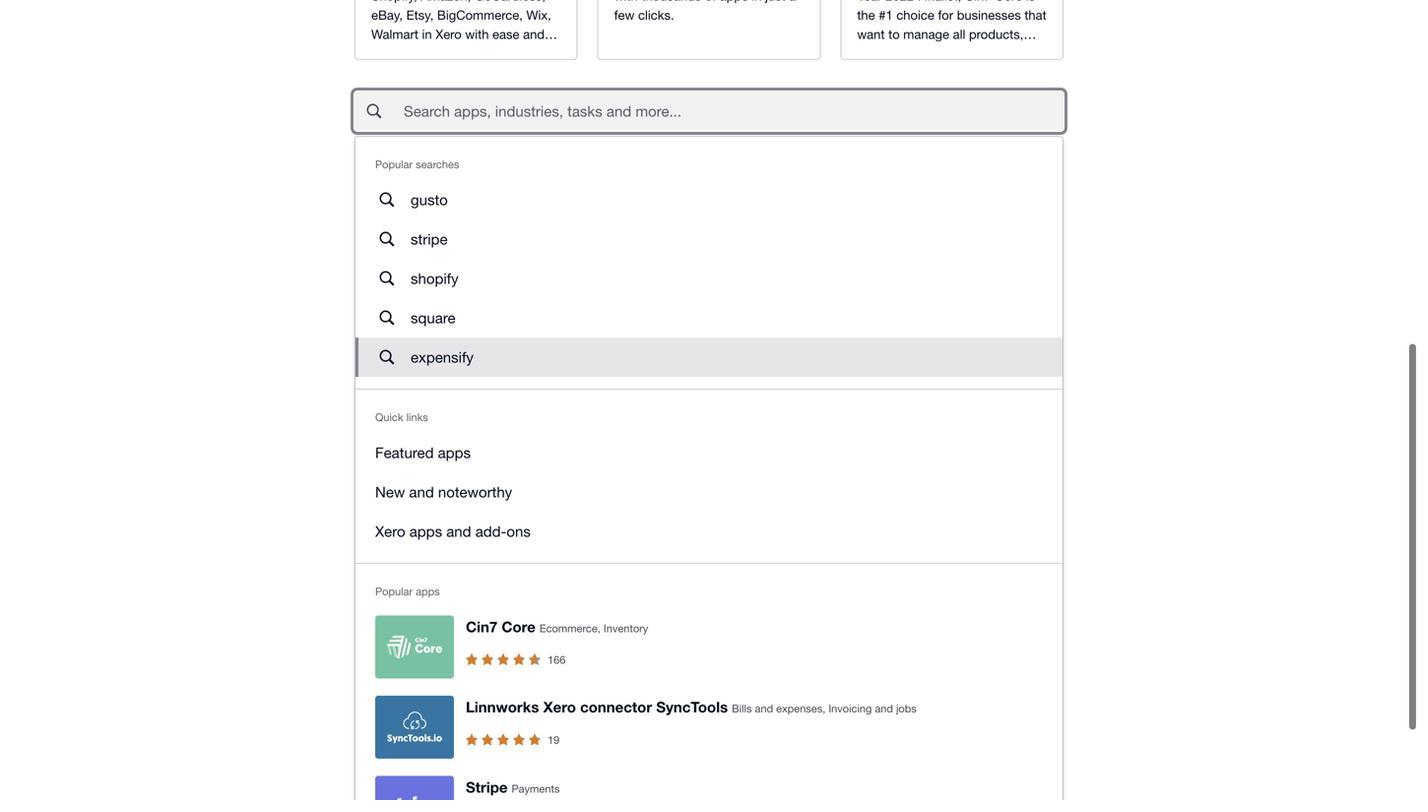 Task type: locate. For each thing, give the bounding box(es) containing it.
1 vertical spatial xero
[[543, 699, 576, 716]]

2 popular from the top
[[375, 585, 413, 598]]

xero down new
[[375, 523, 405, 540]]

popular up cin7 core app logo in the bottom left of the page
[[375, 585, 413, 598]]

popular searches
[[375, 158, 459, 171]]

core
[[502, 618, 536, 636]]

and left jobs
[[875, 703, 893, 715]]

and left add-
[[446, 523, 471, 540]]

apps
[[438, 444, 471, 461], [409, 523, 442, 540], [416, 585, 440, 598]]

19
[[548, 734, 560, 747]]

apps inside button
[[438, 444, 471, 461]]

expensify
[[411, 349, 474, 366]]

expenses,
[[776, 703, 826, 715]]

0 vertical spatial apps
[[438, 444, 471, 461]]

xero apps and add-ons
[[375, 523, 531, 540]]

0 horizontal spatial xero
[[375, 523, 405, 540]]

popular
[[375, 158, 413, 171], [375, 585, 413, 598]]

1 horizontal spatial xero
[[543, 699, 576, 716]]

square
[[411, 309, 456, 326]]

apps up new and noteworthy
[[438, 444, 471, 461]]

links
[[406, 411, 428, 424]]

cin7
[[466, 618, 498, 636]]

and inside button
[[409, 483, 434, 501]]

xero
[[375, 523, 405, 540], [543, 699, 576, 716]]

apps up cin7 core app logo in the bottom left of the page
[[416, 585, 440, 598]]

popular for popular apps
[[375, 585, 413, 598]]

popular left searches
[[375, 158, 413, 171]]

payments
[[512, 783, 560, 796]]

apps inside 'button'
[[409, 523, 442, 540]]

apps down new and noteworthy
[[409, 523, 442, 540]]

1 vertical spatial popular
[[375, 585, 413, 598]]

and
[[409, 483, 434, 501], [446, 523, 471, 540], [755, 703, 773, 715], [875, 703, 893, 715]]

searches
[[416, 158, 459, 171]]

quick
[[375, 411, 403, 424]]

linnworks synctools logo image
[[387, 712, 442, 744]]

and right new
[[409, 483, 434, 501]]

add-
[[475, 523, 507, 540]]

None search field
[[355, 92, 1064, 801]]

1 popular from the top
[[375, 158, 413, 171]]

0 vertical spatial popular
[[375, 158, 413, 171]]

0 vertical spatial xero
[[375, 523, 405, 540]]

square button
[[356, 298, 1063, 338]]

stripe payments
[[466, 779, 560, 797]]

xero apps and add-ons button
[[356, 512, 1063, 551]]

none search field containing cin7 core
[[355, 92, 1064, 801]]

2 vertical spatial apps
[[416, 585, 440, 598]]

featured apps
[[375, 444, 471, 461]]

apps for xero
[[409, 523, 442, 540]]

1 vertical spatial apps
[[409, 523, 442, 540]]

gusto button
[[356, 180, 1063, 220]]

xero up 19
[[543, 699, 576, 716]]



Task type: vqa. For each thing, say whether or not it's contained in the screenshot.
apps
yes



Task type: describe. For each thing, give the bounding box(es) containing it.
popular apps
[[375, 585, 440, 598]]

shopify
[[411, 270, 459, 287]]

stripe
[[466, 779, 508, 797]]

featured apps button
[[356, 433, 1063, 473]]

new and noteworthy
[[375, 483, 512, 501]]

new and noteworthy button
[[356, 473, 1063, 512]]

shopify button
[[356, 259, 1063, 298]]

connector
[[580, 699, 652, 716]]

Search apps, industries, tasks and more... field
[[402, 93, 1063, 130]]

expensify button
[[356, 338, 1063, 377]]

166
[[548, 654, 566, 667]]

invoicing
[[829, 703, 872, 715]]

jobs
[[896, 703, 917, 715]]

featured
[[375, 444, 434, 461]]

linnworks
[[466, 699, 539, 716]]

synctools
[[656, 699, 728, 716]]

cin7 core ecommerce, inventory
[[466, 618, 648, 636]]

linnworks xero connector synctools element
[[375, 696, 928, 760]]

quick links
[[375, 411, 428, 424]]

xero inside linnworks xero connector synctools element
[[543, 699, 576, 716]]

apps for popular
[[416, 585, 440, 598]]

cin7 core app logo image
[[387, 636, 442, 659]]

ons
[[507, 523, 531, 540]]

gusto
[[411, 191, 448, 208]]

new
[[375, 483, 405, 501]]

stripe button
[[356, 220, 1063, 259]]

xero inside xero apps and add-ons 'button'
[[375, 523, 405, 540]]

stripe
[[411, 230, 448, 248]]

ecommerce,
[[540, 622, 601, 635]]

and inside 'button'
[[446, 523, 471, 540]]

bills
[[732, 703, 752, 715]]

linnworks xero connector synctools bills and expenses, invoicing and jobs
[[466, 699, 917, 716]]

apps for featured
[[438, 444, 471, 461]]

inventory
[[604, 622, 648, 635]]

noteworthy
[[438, 483, 512, 501]]

popular for popular searches
[[375, 158, 413, 171]]

stripe logo image
[[387, 796, 442, 801]]

and right bills
[[755, 703, 773, 715]]

stripe element
[[375, 776, 586, 801]]

cin7 core element
[[375, 615, 660, 680]]



